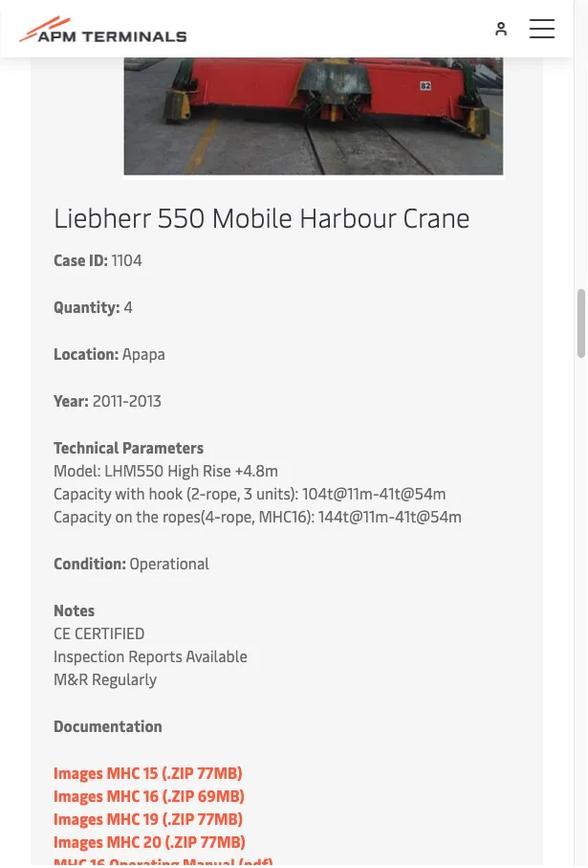 Task type: locate. For each thing, give the bounding box(es) containing it.
capacity
[[54, 483, 112, 504], [54, 506, 112, 527]]

images down images mhc 19 (.zip 77mb) link
[[54, 832, 103, 852]]

location:
[[54, 343, 119, 364]]

0 vertical spatial capacity
[[54, 483, 112, 504]]

m&r
[[54, 669, 88, 689]]

model:
[[54, 460, 101, 481]]

images mhc 15 (.zip 77mb) link
[[54, 763, 243, 783]]

id:
[[89, 249, 108, 270]]

2 capacity from the top
[[54, 506, 112, 527]]

reports
[[129, 646, 183, 666]]

year:
[[54, 390, 89, 411]]

hook
[[149, 483, 183, 504]]

location: apapa
[[54, 343, 166, 364]]

mhc left 19
[[107, 809, 140, 829]]

images mhc 19 (.zip 77mb) link
[[54, 809, 243, 829]]

images
[[54, 763, 103, 783], [54, 786, 103, 806], [54, 809, 103, 829], [54, 832, 103, 852]]

mhc
[[107, 763, 140, 783], [107, 786, 140, 806], [107, 809, 140, 829], [107, 832, 140, 852]]

ce
[[54, 623, 71, 643]]

rope, down rise
[[206, 483, 240, 504]]

certified
[[75, 623, 145, 643]]

mhc left "15"
[[107, 763, 140, 783]]

case id: 1104
[[54, 249, 142, 270]]

77mb)
[[197, 763, 243, 783], [198, 809, 243, 829], [201, 832, 246, 852]]

inspection
[[54, 646, 125, 666]]

notes
[[54, 600, 95, 620]]

capacity down model:
[[54, 483, 112, 504]]

on
[[115, 506, 133, 527]]

quantity: 4
[[54, 296, 133, 317]]

0 vertical spatial rope,
[[206, 483, 240, 504]]

images left 16
[[54, 786, 103, 806]]

41t@54m
[[380, 483, 447, 504], [396, 506, 463, 527]]

mhc left 20
[[107, 832, 140, 852]]

units):
[[257, 483, 299, 504]]

2011-
[[93, 390, 129, 411]]

(.zip right 16
[[163, 786, 195, 806]]

1 vertical spatial capacity
[[54, 506, 112, 527]]

2 mhc from the top
[[107, 786, 140, 806]]

images down documentation
[[54, 763, 103, 783]]

mhc left 16
[[107, 786, 140, 806]]

parameters
[[123, 437, 204, 458]]

550
[[158, 199, 205, 235]]

images left 19
[[54, 809, 103, 829]]

3
[[244, 483, 253, 504]]

crane
[[404, 199, 471, 235]]

high
[[168, 460, 199, 481]]

3 images from the top
[[54, 809, 103, 829]]

1 capacity from the top
[[54, 483, 112, 504]]

rope, down 3
[[221, 506, 255, 527]]

capacity left on
[[54, 506, 112, 527]]

rope,
[[206, 483, 240, 504], [221, 506, 255, 527]]

harbour
[[300, 199, 397, 235]]

(.zip
[[162, 763, 194, 783], [163, 786, 195, 806], [163, 809, 195, 829], [165, 832, 197, 852]]



Task type: describe. For each thing, give the bounding box(es) containing it.
the
[[136, 506, 159, 527]]

4 images from the top
[[54, 832, 103, 852]]

images mhc 15 (.zip 77mb) images mhc 16 (.zip 69mb) images mhc 19 (.zip 77mb) images mhc 20 (.zip 77mb)
[[54, 763, 246, 852]]

(.zip right 19
[[163, 809, 195, 829]]

(2-
[[187, 483, 206, 504]]

lhm550
[[105, 460, 164, 481]]

ropes(4-
[[163, 506, 221, 527]]

0 vertical spatial 77mb)
[[197, 763, 243, 783]]

104t@11m-
[[303, 483, 380, 504]]

condition:
[[54, 553, 126, 574]]

1 images from the top
[[54, 763, 103, 783]]

1 vertical spatial 77mb)
[[198, 809, 243, 829]]

documentation
[[54, 716, 163, 736]]

notes ce certified inspection reports available m&r regularly
[[54, 600, 248, 689]]

1 vertical spatial rope,
[[221, 506, 255, 527]]

images mhc 16 (.zip 69mb) link
[[54, 786, 245, 806]]

1 main page photo image
[[123, 0, 506, 180]]

available
[[186, 646, 248, 666]]

images mhc 20 (.zip 77mb) link
[[54, 832, 246, 852]]

regularly
[[92, 669, 157, 689]]

year: 2011-2013
[[54, 390, 162, 411]]

(.zip right 20
[[165, 832, 197, 852]]

with
[[115, 483, 145, 504]]

1 mhc from the top
[[107, 763, 140, 783]]

technical parameters model: lhm550 high rise +4.8m capacity with hook (2-rope, 3 units): 104t@11m-41t@54m capacity on the ropes(4-rope, mhc16): 144t@11m-41t@54m
[[54, 437, 463, 527]]

3 mhc from the top
[[107, 809, 140, 829]]

+4.8m
[[235, 460, 279, 481]]

4
[[124, 296, 133, 317]]

2013
[[129, 390, 162, 411]]

mobile
[[212, 199, 293, 235]]

quantity:
[[54, 296, 120, 317]]

1104
[[112, 249, 142, 270]]

0 vertical spatial 41t@54m
[[380, 483, 447, 504]]

apapa
[[122, 343, 166, 364]]

(.zip right "15"
[[162, 763, 194, 783]]

69mb)
[[198, 786, 245, 806]]

2 vertical spatial 77mb)
[[201, 832, 246, 852]]

technical
[[54, 437, 119, 458]]

20
[[143, 832, 162, 852]]

144t@11m-
[[319, 506, 396, 527]]

operational
[[130, 553, 210, 574]]

mhc16):
[[259, 506, 315, 527]]

19
[[143, 809, 159, 829]]

16
[[143, 786, 159, 806]]

liebherr 550 mobile harbour crane
[[54, 199, 471, 235]]

liebherr
[[54, 199, 151, 235]]

15
[[143, 763, 159, 783]]

rise
[[203, 460, 231, 481]]

case
[[54, 249, 86, 270]]

4 mhc from the top
[[107, 832, 140, 852]]

2 images from the top
[[54, 786, 103, 806]]

condition: operational
[[54, 553, 210, 574]]

1 vertical spatial 41t@54m
[[396, 506, 463, 527]]



Task type: vqa. For each thing, say whether or not it's contained in the screenshot.
'the'
yes



